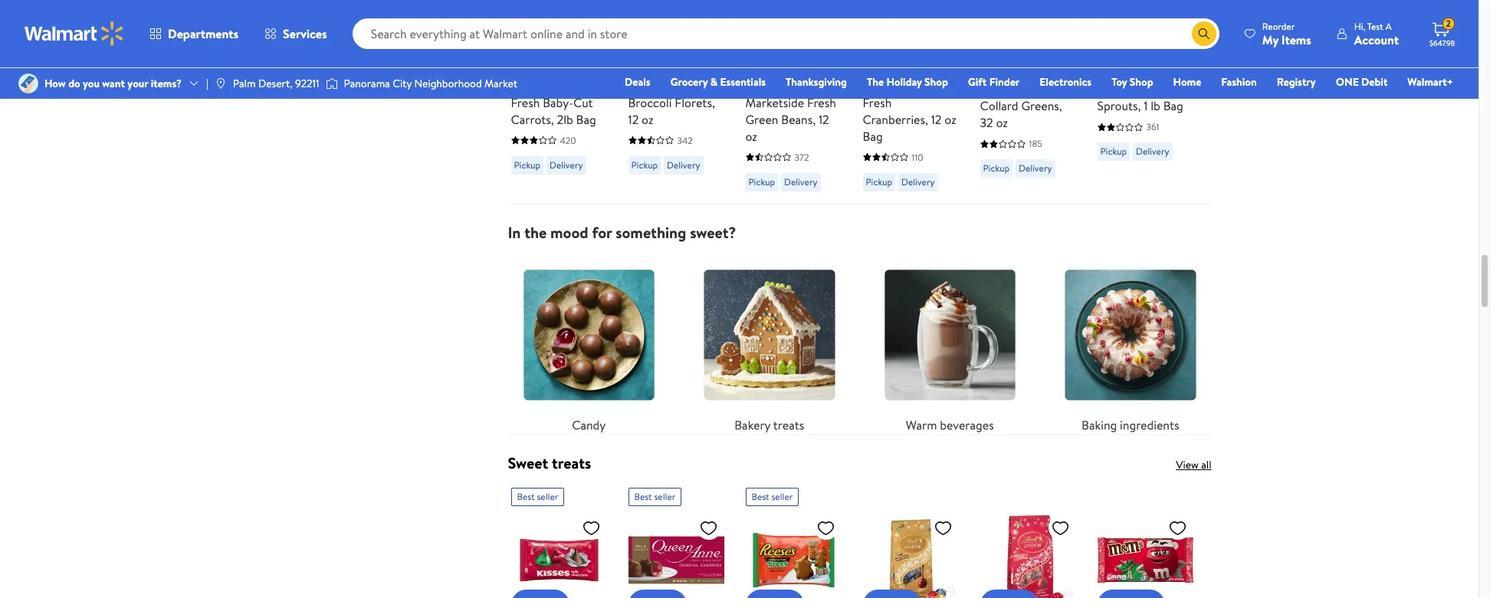 Task type: describe. For each thing, give the bounding box(es) containing it.
¢/oz for now $2.57 $2.88 21.4 ¢/oz broccoli florets, 12 oz
[[677, 76, 697, 91]]

oz for now $2.57
[[642, 111, 654, 128]]

beverages
[[940, 417, 994, 434]]

add to favorites list, reese's milk chocolate peanut butter snack size trees christmas candy, bag 9.6 oz image
[[817, 519, 835, 538]]

walmart image
[[25, 21, 124, 46]]

18.6
[[1136, 59, 1153, 74]]

reese's milk chocolate peanut butter snack size trees christmas candy, bag 9.6 oz image
[[745, 513, 841, 599]]

lindt lindor assorted chocolate candy truffles, 8.5 oz. bag image
[[863, 513, 959, 599]]

21.4 for marketside
[[774, 76, 792, 91]]

seller for hershey's kisses milk chocolate christmas candy, bag 10.1 oz image
[[537, 491, 558, 504]]

hershey's kisses milk chocolate christmas candy, bag 10.1 oz image
[[511, 513, 607, 599]]

panorama
[[344, 76, 390, 91]]

the
[[867, 74, 884, 90]]

add to favorites list, lindt lindor holiday milk chocolate candy truffles, 8.5 oz. bag image
[[1051, 519, 1070, 538]]

ingredients
[[1120, 417, 1179, 434]]

you
[[83, 76, 100, 91]]

bakery treats
[[735, 417, 804, 434]]

185
[[1029, 137, 1042, 150]]

bakery
[[735, 417, 771, 434]]

361
[[1146, 121, 1159, 134]]

collard
[[980, 98, 1018, 114]]

bag inside now $1.50 $2.18 12.5 ¢/oz fresh cranberries, 12 oz bag
[[863, 128, 883, 145]]

in
[[508, 222, 521, 243]]

chopped
[[1012, 81, 1061, 98]]

1
[[1144, 98, 1148, 114]]

shop inside the holiday shop link
[[925, 74, 948, 90]]

$2.98
[[1097, 58, 1130, 77]]

warm beverages link
[[869, 254, 1031, 435]]

 image for how
[[18, 74, 38, 94]]

best for queen anne milk chocolate cordial cherries, 6.6 oz box, 10 pieces image
[[634, 491, 652, 504]]

holiday
[[887, 74, 922, 90]]

$2.18
[[930, 59, 952, 74]]

one
[[1336, 74, 1359, 90]]

add for now $1.50 $2.18 12.5 ¢/oz fresh cranberries, 12 oz bag
[[887, 5, 909, 22]]

queen anne milk chocolate cordial cherries, 6.6 oz box, 10 pieces image
[[628, 513, 724, 599]]

pickup for now $1.48 $2.44 4.6 ¢/oz fresh baby-cut carrots, 2lb bag
[[514, 159, 540, 172]]

12 for now $2.57
[[628, 111, 639, 128]]

now $1.48 $2.44 4.6 ¢/oz fresh baby-cut carrots, 2lb bag
[[511, 58, 596, 128]]

fresh inside the now $1.48 $2.44 4.6 ¢/oz fresh baby-cut carrots, 2lb bag
[[511, 94, 540, 111]]

baby-
[[543, 94, 573, 111]]

342
[[677, 134, 693, 147]]

now for now $2.57 $2.88 21.4 ¢/oz broccoli florets, 12 oz
[[628, 58, 656, 77]]

departments
[[168, 25, 238, 42]]

walmart+
[[1408, 74, 1453, 90]]

$2.88 for marketside fresh green beans, 12 oz
[[745, 76, 771, 91]]

4.6
[[540, 76, 555, 91]]

view all link
[[1176, 458, 1212, 473]]

sweet treats
[[508, 453, 591, 474]]

a
[[1386, 20, 1392, 33]]

fresh inside $2.98 18.6 ¢/oz fresh brussels sprouts, 1 lb bag
[[1097, 81, 1126, 98]]

grocery
[[670, 74, 708, 90]]

home
[[1173, 74, 1201, 90]]

add button for $2.98 18.6 ¢/oz fresh brussels sprouts, 1 lb bag
[[1097, 0, 1156, 29]]

delivery for now $2.57 $2.88 21.4 ¢/oz marketside fresh green beans, 12 oz
[[784, 175, 818, 188]]

 image for palm
[[215, 77, 227, 90]]

palm desert, 92211
[[233, 76, 319, 91]]

372
[[795, 151, 809, 164]]

home link
[[1166, 74, 1208, 90]]

electronics link
[[1033, 74, 1099, 90]]

fashion link
[[1214, 74, 1264, 90]]

services button
[[251, 15, 340, 52]]

delivery for now $1.50 $2.18 12.5 ¢/oz fresh cranberries, 12 oz bag
[[902, 175, 935, 188]]

departments button
[[136, 15, 251, 52]]

$2.88 for broccoli florets, 12 oz
[[628, 76, 653, 91]]

add for $2.98 18.6 ¢/oz fresh brussels sprouts, 1 lb bag
[[1122, 5, 1144, 22]]

cranberries,
[[863, 111, 928, 128]]

92211
[[295, 76, 319, 91]]

neighborhood
[[414, 76, 482, 91]]

view
[[1176, 458, 1199, 473]]

in the mood for something sweet?
[[508, 222, 736, 243]]

$4.98 15.6 ¢/oz fresh chopped collard greens, 32 oz
[[980, 58, 1062, 131]]

add for $4.98 15.6 ¢/oz fresh chopped collard greens, 32 oz
[[1005, 5, 1026, 22]]

for
[[592, 222, 612, 243]]

add button for now $1.48 $2.44 4.6 ¢/oz fresh baby-cut carrots, 2lb bag
[[511, 0, 570, 29]]

panorama city neighborhood market
[[344, 76, 518, 91]]

sweet
[[508, 453, 548, 474]]

lb
[[1151, 98, 1160, 114]]

test
[[1367, 20, 1383, 33]]

add to favorites list, hershey's kisses milk chocolate christmas candy, bag 10.1 oz image
[[582, 519, 601, 538]]

walmart+ link
[[1401, 74, 1460, 90]]

hi,
[[1354, 20, 1365, 33]]

baking ingredients link
[[1049, 254, 1212, 435]]

oz for $4.98
[[996, 114, 1008, 131]]

my
[[1262, 31, 1279, 48]]

15.6
[[1020, 59, 1037, 74]]

best for the reese's milk chocolate peanut butter snack size trees christmas candy, bag 9.6 oz image
[[752, 491, 769, 504]]

bag inside $2.98 18.6 ¢/oz fresh brussels sprouts, 1 lb bag
[[1163, 98, 1183, 114]]

gift finder
[[968, 74, 1020, 90]]

¢/oz inside $2.98 18.6 ¢/oz fresh brussels sprouts, 1 lb bag
[[1156, 59, 1176, 74]]

add to cart image for now $2.57
[[752, 5, 770, 23]]

Search search field
[[352, 18, 1219, 49]]

add button for now $1.50 $2.18 12.5 ¢/oz fresh cranberries, 12 oz bag
[[863, 0, 921, 29]]

now $1.50 $2.18 12.5 ¢/oz fresh cranberries, 12 oz bag
[[863, 58, 956, 145]]

marketside
[[745, 94, 804, 111]]

now for now $1.48 $2.44 4.6 ¢/oz fresh baby-cut carrots, 2lb bag
[[511, 58, 538, 77]]

the holiday shop
[[867, 74, 948, 90]]

thanksgiving link
[[779, 74, 854, 90]]

add to cart image for $4.98
[[986, 5, 1005, 23]]

now for now $2.57 $2.88 21.4 ¢/oz marketside fresh green beans, 12 oz
[[745, 58, 773, 77]]

product group containing $4.98
[[980, 0, 1076, 198]]

$2.98 18.6 ¢/oz fresh brussels sprouts, 1 lb bag
[[1097, 58, 1183, 114]]

essentials
[[720, 74, 766, 90]]

delivery for $2.98 18.6 ¢/oz fresh brussels sprouts, 1 lb bag
[[1136, 145, 1169, 158]]

all
[[1201, 458, 1212, 473]]

add to cart image for now $1.50
[[869, 5, 887, 23]]

treats for sweet treats
[[552, 453, 591, 474]]

$2.44
[[511, 76, 537, 91]]

$647.98
[[1430, 38, 1455, 48]]

add for now $2.57 $2.88 21.4 ¢/oz broccoli florets, 12 oz
[[653, 5, 675, 22]]

electronics
[[1040, 74, 1092, 90]]

services
[[283, 25, 327, 42]]

registry link
[[1270, 74, 1323, 90]]

debit
[[1361, 74, 1388, 90]]

pickup for now $2.57 $2.88 21.4 ¢/oz broccoli florets, 12 oz
[[631, 159, 658, 172]]

product group containing now $1.48
[[511, 0, 607, 198]]

fresh inside $4.98 15.6 ¢/oz fresh chopped collard greens, 32 oz
[[980, 81, 1009, 98]]

toy shop
[[1112, 74, 1153, 90]]



Task type: locate. For each thing, give the bounding box(es) containing it.
delivery for now $2.57 $2.88 21.4 ¢/oz broccoli florets, 12 oz
[[667, 159, 700, 172]]

1 $2.88 from the left
[[628, 76, 653, 91]]

now inside now $1.50 $2.18 12.5 ¢/oz fresh cranberries, 12 oz bag
[[863, 58, 890, 77]]

$2.88 up broccoli
[[628, 76, 653, 91]]

$1.50
[[894, 58, 924, 77]]

4 add from the left
[[887, 5, 909, 22]]

add to cart image
[[752, 5, 770, 23], [869, 5, 887, 23], [986, 5, 1005, 23], [752, 597, 770, 599], [869, 597, 887, 599]]

3 best seller from the left
[[752, 491, 793, 504]]

m&m's christmas milk chocolate candy bag - 10 oz image
[[1097, 513, 1193, 599]]

1 horizontal spatial $2.88
[[745, 76, 771, 91]]

now left "4.6"
[[511, 58, 538, 77]]

4 add button from the left
[[863, 0, 921, 29]]

carrots,
[[511, 111, 554, 128]]

green
[[745, 111, 778, 128]]

¢/oz right the 18.6 at the right of the page
[[1156, 59, 1176, 74]]

¢/oz right "4.6"
[[557, 76, 577, 91]]

0 horizontal spatial  image
[[18, 74, 38, 94]]

bag inside the now $1.48 $2.44 4.6 ¢/oz fresh baby-cut carrots, 2lb bag
[[576, 111, 596, 128]]

add button up $1.48
[[511, 0, 570, 29]]

best seller down sweet
[[517, 491, 558, 504]]

1 12 from the left
[[628, 111, 639, 128]]

add button up essentials
[[745, 0, 804, 29]]

now inside the now $1.48 $2.44 4.6 ¢/oz fresh baby-cut carrots, 2lb bag
[[511, 58, 538, 77]]

now $2.57 $2.88 21.4 ¢/oz marketside fresh green beans, 12 oz
[[745, 58, 836, 145]]

1 best seller from the left
[[517, 491, 558, 504]]

3 seller from the left
[[772, 491, 793, 504]]

2 horizontal spatial best seller
[[752, 491, 793, 504]]

deals
[[625, 74, 650, 90]]

¢/oz inside now $1.50 $2.18 12.5 ¢/oz fresh cranberries, 12 oz bag
[[883, 76, 902, 91]]

items
[[1282, 31, 1311, 48]]

6 add button from the left
[[1097, 0, 1156, 29]]

1 now from the left
[[511, 58, 538, 77]]

search icon image
[[1198, 28, 1210, 40]]

bag right 2lb
[[576, 111, 596, 128]]

florets,
[[675, 94, 715, 111]]

4 now from the left
[[863, 58, 890, 77]]

¢/oz inside now $2.57 $2.88 21.4 ¢/oz broccoli florets, 12 oz
[[677, 76, 697, 91]]

3 now from the left
[[745, 58, 773, 77]]

$2.57 down "search" search field
[[776, 58, 808, 77]]

add button for now $2.57 $2.88 21.4 ¢/oz marketside fresh green beans, 12 oz
[[745, 0, 804, 29]]

|
[[206, 76, 208, 91]]

add to cart image
[[517, 5, 535, 23], [634, 5, 653, 23], [1103, 5, 1122, 23], [517, 597, 535, 599], [634, 597, 653, 599], [986, 597, 1005, 599]]

1 21.4 from the left
[[657, 76, 674, 91]]

3 12 from the left
[[931, 111, 942, 128]]

 image right | in the top left of the page
[[215, 77, 227, 90]]

bag right lb
[[1163, 98, 1183, 114]]

delivery down 110
[[902, 175, 935, 188]]

sweet?
[[690, 222, 736, 243]]

21.4 inside now $2.57 $2.88 21.4 ¢/oz broccoli florets, 12 oz
[[657, 76, 674, 91]]

now for now $1.50 $2.18 12.5 ¢/oz fresh cranberries, 12 oz bag
[[863, 58, 890, 77]]

your
[[128, 76, 148, 91]]

list
[[499, 242, 1221, 435]]

0 horizontal spatial best seller
[[517, 491, 558, 504]]

1 horizontal spatial best seller
[[634, 491, 676, 504]]

candy
[[572, 417, 606, 434]]

add button
[[511, 0, 570, 29], [628, 0, 687, 29], [745, 0, 804, 29], [863, 0, 921, 29], [980, 0, 1039, 29], [1097, 0, 1156, 29]]

12 right cranberries,
[[931, 111, 942, 128]]

add to favorites list, m&m's christmas milk chocolate candy bag - 10 oz image
[[1169, 519, 1187, 538]]

the holiday shop link
[[860, 74, 955, 90]]

add button for $4.98 15.6 ¢/oz fresh chopped collard greens, 32 oz
[[980, 0, 1039, 29]]

pickup down 32
[[983, 162, 1010, 175]]

toy shop link
[[1105, 74, 1160, 90]]

market
[[484, 76, 518, 91]]

now left $1.50 at the top right
[[863, 58, 890, 77]]

gift finder link
[[961, 74, 1027, 90]]

2lb
[[557, 111, 573, 128]]

1 horizontal spatial bag
[[863, 128, 883, 145]]

oz inside now $1.50 $2.18 12.5 ¢/oz fresh cranberries, 12 oz bag
[[945, 111, 956, 128]]

items?
[[151, 76, 182, 91]]

list containing candy
[[499, 242, 1221, 435]]

pickup for now $1.50 $2.18 12.5 ¢/oz fresh cranberries, 12 oz bag
[[866, 175, 892, 188]]

¢/oz for now $1.48 $2.44 4.6 ¢/oz fresh baby-cut carrots, 2lb bag
[[557, 76, 577, 91]]

0 horizontal spatial treats
[[552, 453, 591, 474]]

¢/oz inside the now $1.48 $2.44 4.6 ¢/oz fresh baby-cut carrots, 2lb bag
[[557, 76, 577, 91]]

$2.88 inside now $2.57 $2.88 21.4 ¢/oz broccoli florets, 12 oz
[[628, 76, 653, 91]]

how do you want your items?
[[44, 76, 182, 91]]

3 best from the left
[[752, 491, 769, 504]]

city
[[393, 76, 412, 91]]

registry
[[1277, 74, 1316, 90]]

reorder my items
[[1262, 20, 1311, 48]]

$4.98
[[980, 58, 1014, 77]]

toy
[[1112, 74, 1127, 90]]

one debit
[[1336, 74, 1388, 90]]

add for now $2.57 $2.88 21.4 ¢/oz marketside fresh green beans, 12 oz
[[770, 5, 792, 22]]

$2.57 inside now $2.57 $2.88 21.4 ¢/oz marketside fresh green beans, 12 oz
[[776, 58, 808, 77]]

desert,
[[258, 76, 293, 91]]

now $2.57 $2.88 21.4 ¢/oz broccoli florets, 12 oz
[[628, 58, 715, 128]]

2 horizontal spatial seller
[[772, 491, 793, 504]]

¢/oz right the "15.6"
[[1040, 59, 1059, 74]]

1 shop from the left
[[925, 74, 948, 90]]

$2.57 for marketside
[[776, 58, 808, 77]]

$2.88 up marketside
[[745, 76, 771, 91]]

now inside now $2.57 $2.88 21.4 ¢/oz marketside fresh green beans, 12 oz
[[745, 58, 773, 77]]

21.4 for broccoli
[[657, 76, 674, 91]]

5 add from the left
[[1005, 5, 1026, 22]]

product group
[[511, 0, 607, 198], [628, 0, 724, 198], [745, 0, 841, 198], [863, 0, 959, 198], [980, 0, 1076, 198], [1097, 0, 1193, 198], [511, 482, 607, 599], [628, 482, 724, 599], [745, 482, 841, 599]]

0 horizontal spatial seller
[[537, 491, 558, 504]]

now up broccoli
[[628, 58, 656, 77]]

delivery down the 420
[[550, 159, 583, 172]]

baking ingredients
[[1082, 417, 1179, 434]]

¢/oz for now $1.50 $2.18 12.5 ¢/oz fresh cranberries, 12 oz bag
[[883, 76, 902, 91]]

oz inside now $2.57 $2.88 21.4 ¢/oz broccoli florets, 12 oz
[[642, 111, 654, 128]]

1 horizontal spatial shop
[[1130, 74, 1153, 90]]

2 horizontal spatial bag
[[1163, 98, 1183, 114]]

0 horizontal spatial $2.57
[[659, 58, 691, 77]]

12 right beans,
[[819, 111, 829, 128]]

1 horizontal spatial $2.57
[[776, 58, 808, 77]]

best
[[517, 491, 535, 504], [634, 491, 652, 504], [752, 491, 769, 504]]

2
[[1446, 17, 1451, 30]]

oz inside $4.98 15.6 ¢/oz fresh chopped collard greens, 32 oz
[[996, 114, 1008, 131]]

0 horizontal spatial bag
[[576, 111, 596, 128]]

best up queen anne milk chocolate cordial cherries, 6.6 oz box, 10 pieces image
[[634, 491, 652, 504]]

¢/oz up "florets,"
[[677, 76, 697, 91]]

$2.57 for broccoli
[[659, 58, 691, 77]]

broccoli
[[628, 94, 672, 111]]

420
[[560, 134, 576, 147]]

$2.88 inside now $2.57 $2.88 21.4 ¢/oz marketside fresh green beans, 12 oz
[[745, 76, 771, 91]]

0 vertical spatial treats
[[773, 417, 804, 434]]

2 add button from the left
[[628, 0, 687, 29]]

12 down the deals link
[[628, 111, 639, 128]]

pickup down sprouts, at the top right of the page
[[1100, 145, 1127, 158]]

0 horizontal spatial shop
[[925, 74, 948, 90]]

2 now from the left
[[628, 58, 656, 77]]

now inside now $2.57 $2.88 21.4 ¢/oz broccoli florets, 12 oz
[[628, 58, 656, 77]]

brussels
[[1129, 81, 1172, 98]]

the
[[524, 222, 547, 243]]

21.4 up marketside
[[774, 76, 792, 91]]

¢/oz right 12.5
[[883, 76, 902, 91]]

seller for queen anne milk chocolate cordial cherries, 6.6 oz box, 10 pieces image
[[654, 491, 676, 504]]

account
[[1354, 31, 1399, 48]]

0 horizontal spatial 12
[[628, 111, 639, 128]]

best for hershey's kisses milk chocolate christmas candy, bag 10.1 oz image
[[517, 491, 535, 504]]

best seller
[[517, 491, 558, 504], [634, 491, 676, 504], [752, 491, 793, 504]]

grocery & essentials
[[670, 74, 766, 90]]

oz inside now $2.57 $2.88 21.4 ¢/oz marketside fresh green beans, 12 oz
[[745, 128, 757, 145]]

12.5
[[863, 76, 880, 91]]

add to favorites list, queen anne milk chocolate cordial cherries, 6.6 oz box, 10 pieces image
[[699, 519, 718, 538]]

fashion
[[1221, 74, 1257, 90]]

12 inside now $2.57 $2.88 21.4 ¢/oz marketside fresh green beans, 12 oz
[[819, 111, 829, 128]]

product group containing now $1.50
[[863, 0, 959, 198]]

sprouts,
[[1097, 98, 1141, 114]]

pickup for $4.98 15.6 ¢/oz fresh chopped collard greens, 32 oz
[[983, 162, 1010, 175]]

1 horizontal spatial  image
[[215, 77, 227, 90]]

seller down sweet treats
[[537, 491, 558, 504]]

2 best from the left
[[634, 491, 652, 504]]

¢/oz up marketside
[[794, 76, 814, 91]]

pickup down broccoli
[[631, 159, 658, 172]]

seller for the reese's milk chocolate peanut butter snack size trees christmas candy, bag 9.6 oz image
[[772, 491, 793, 504]]

0 horizontal spatial $2.88
[[628, 76, 653, 91]]

add
[[535, 5, 557, 22], [653, 5, 675, 22], [770, 5, 792, 22], [887, 5, 909, 22], [1005, 5, 1026, 22], [1122, 5, 1144, 22]]

treats right bakery
[[773, 417, 804, 434]]

1 best from the left
[[517, 491, 535, 504]]

3 add from the left
[[770, 5, 792, 22]]

add button up "$2.98"
[[1097, 0, 1156, 29]]

fresh inside now $1.50 $2.18 12.5 ¢/oz fresh cranberries, 12 oz bag
[[863, 94, 892, 111]]

treats down candy
[[552, 453, 591, 474]]

best seller for hershey's kisses milk chocolate christmas candy, bag 10.1 oz image
[[517, 491, 558, 504]]

2 $2.57 from the left
[[776, 58, 808, 77]]

32
[[980, 114, 993, 131]]

mood
[[550, 222, 588, 243]]

0 horizontal spatial best
[[517, 491, 535, 504]]

one debit link
[[1329, 74, 1395, 90]]

now
[[511, 58, 538, 77], [628, 58, 656, 77], [745, 58, 773, 77], [863, 58, 890, 77]]

$1.48
[[542, 58, 573, 77]]

2 add from the left
[[653, 5, 675, 22]]

1 add from the left
[[535, 5, 557, 22]]

2 shop from the left
[[1130, 74, 1153, 90]]

12 inside now $1.50 $2.18 12.5 ¢/oz fresh cranberries, 12 oz bag
[[931, 111, 942, 128]]

$2.88
[[628, 76, 653, 91], [745, 76, 771, 91]]

beans,
[[781, 111, 816, 128]]

oz down marketside
[[745, 128, 757, 145]]

$2.57 inside now $2.57 $2.88 21.4 ¢/oz broccoli florets, 12 oz
[[659, 58, 691, 77]]

1 add button from the left
[[511, 0, 570, 29]]

delivery for $4.98 15.6 ¢/oz fresh chopped collard greens, 32 oz
[[1019, 162, 1052, 175]]

add to favorites list, lindt lindor assorted chocolate candy truffles, 8.5 oz. bag image
[[934, 519, 952, 538]]

21.4 inside now $2.57 $2.88 21.4 ¢/oz marketside fresh green beans, 12 oz
[[774, 76, 792, 91]]

3 add button from the left
[[745, 0, 804, 29]]

view all
[[1176, 458, 1212, 473]]

¢/oz
[[1040, 59, 1059, 74], [1156, 59, 1176, 74], [557, 76, 577, 91], [677, 76, 697, 91], [794, 76, 814, 91], [883, 76, 902, 91]]

delivery down 372
[[784, 175, 818, 188]]

oz for now $1.50
[[945, 111, 956, 128]]

oz down the deals link
[[642, 111, 654, 128]]

2 21.4 from the left
[[774, 76, 792, 91]]

 image
[[325, 76, 338, 91]]

greens,
[[1021, 98, 1062, 114]]

delivery down the "342"
[[667, 159, 700, 172]]

bag down 12.5
[[863, 128, 883, 145]]

pickup down green
[[749, 175, 775, 188]]

seller up the reese's milk chocolate peanut butter snack size trees christmas candy, bag 9.6 oz image
[[772, 491, 793, 504]]

2 12 from the left
[[819, 111, 829, 128]]

delivery for now $1.48 $2.44 4.6 ¢/oz fresh baby-cut carrots, 2lb bag
[[550, 159, 583, 172]]

1 horizontal spatial seller
[[654, 491, 676, 504]]

now up marketside
[[745, 58, 773, 77]]

gift
[[968, 74, 987, 90]]

shop inside toy shop link
[[1130, 74, 1153, 90]]

bakery treats link
[[688, 254, 850, 435]]

¢/oz for now $2.57 $2.88 21.4 ¢/oz marketside fresh green beans, 12 oz
[[794, 76, 814, 91]]

best seller for queen anne milk chocolate cordial cherries, 6.6 oz box, 10 pieces image
[[634, 491, 676, 504]]

fresh inside now $2.57 $2.88 21.4 ¢/oz marketside fresh green beans, 12 oz
[[807, 94, 836, 111]]

6 add from the left
[[1122, 5, 1144, 22]]

pickup for now $2.57 $2.88 21.4 ¢/oz marketside fresh green beans, 12 oz
[[749, 175, 775, 188]]

2 $2.88 from the left
[[745, 76, 771, 91]]

delivery down 361
[[1136, 145, 1169, 158]]

oz right 32
[[996, 114, 1008, 131]]

2 seller from the left
[[654, 491, 676, 504]]

$2.57 right the deals link
[[659, 58, 691, 77]]

2 horizontal spatial 12
[[931, 111, 942, 128]]

1 seller from the left
[[537, 491, 558, 504]]

next slide for product carousel list image
[[1162, 27, 1199, 64]]

2 horizontal spatial best
[[752, 491, 769, 504]]

add button for now $2.57 $2.88 21.4 ¢/oz broccoli florets, 12 oz
[[628, 0, 687, 29]]

¢/oz inside now $2.57 $2.88 21.4 ¢/oz marketside fresh green beans, 12 oz
[[794, 76, 814, 91]]

best seller up the reese's milk chocolate peanut butter snack size trees christmas candy, bag 9.6 oz image
[[752, 491, 793, 504]]

1 horizontal spatial 12
[[819, 111, 829, 128]]

best down sweet
[[517, 491, 535, 504]]

5 add button from the left
[[980, 0, 1039, 29]]

¢/oz inside $4.98 15.6 ¢/oz fresh chopped collard greens, 32 oz
[[1040, 59, 1059, 74]]

0 horizontal spatial 21.4
[[657, 76, 674, 91]]

add button up $1.50 at the top right
[[863, 0, 921, 29]]

pickup down cranberries,
[[866, 175, 892, 188]]

thanksgiving
[[786, 74, 847, 90]]

hi, test a account
[[1354, 20, 1399, 48]]

add button up deals
[[628, 0, 687, 29]]

&
[[710, 74, 718, 90]]

pickup down carrots,
[[514, 159, 540, 172]]

fresh
[[980, 81, 1009, 98], [1097, 81, 1126, 98], [511, 94, 540, 111], [807, 94, 836, 111], [863, 94, 892, 111]]

2 best seller from the left
[[634, 491, 676, 504]]

reorder
[[1262, 20, 1295, 33]]

 image
[[18, 74, 38, 94], [215, 77, 227, 90]]

12 for now $1.50
[[931, 111, 942, 128]]

product group containing $2.98
[[1097, 0, 1193, 198]]

1 vertical spatial treats
[[552, 453, 591, 474]]

best seller for the reese's milk chocolate peanut butter snack size trees christmas candy, bag 9.6 oz image
[[752, 491, 793, 504]]

grocery & essentials link
[[663, 74, 773, 90]]

12
[[628, 111, 639, 128], [819, 111, 829, 128], [931, 111, 942, 128]]

warm
[[906, 417, 937, 434]]

1 horizontal spatial best
[[634, 491, 652, 504]]

seller up queen anne milk chocolate cordial cherries, 6.6 oz box, 10 pieces image
[[654, 491, 676, 504]]

pickup for $2.98 18.6 ¢/oz fresh brussels sprouts, 1 lb bag
[[1100, 145, 1127, 158]]

something
[[616, 222, 686, 243]]

treats for bakery treats
[[773, 417, 804, 434]]

best seller up queen anne milk chocolate cordial cherries, 6.6 oz box, 10 pieces image
[[634, 491, 676, 504]]

Walmart Site-Wide search field
[[352, 18, 1219, 49]]

oz left 32
[[945, 111, 956, 128]]

 image left the how on the top of page
[[18, 74, 38, 94]]

add for now $1.48 $2.44 4.6 ¢/oz fresh baby-cut carrots, 2lb bag
[[535, 5, 557, 22]]

do
[[68, 76, 80, 91]]

lindt lindor holiday milk chocolate candy truffles, 8.5 oz. bag image
[[980, 513, 1076, 599]]

12 inside now $2.57 $2.88 21.4 ¢/oz broccoli florets, 12 oz
[[628, 111, 639, 128]]

palm
[[233, 76, 256, 91]]

21.4 up broccoli
[[657, 76, 674, 91]]

1 $2.57 from the left
[[659, 58, 691, 77]]

1 horizontal spatial treats
[[773, 417, 804, 434]]

best up the reese's milk chocolate peanut butter snack size trees christmas candy, bag 9.6 oz image
[[752, 491, 769, 504]]

1 horizontal spatial 21.4
[[774, 76, 792, 91]]

add button up $4.98
[[980, 0, 1039, 29]]

delivery down 185
[[1019, 162, 1052, 175]]



Task type: vqa. For each thing, say whether or not it's contained in the screenshot.


